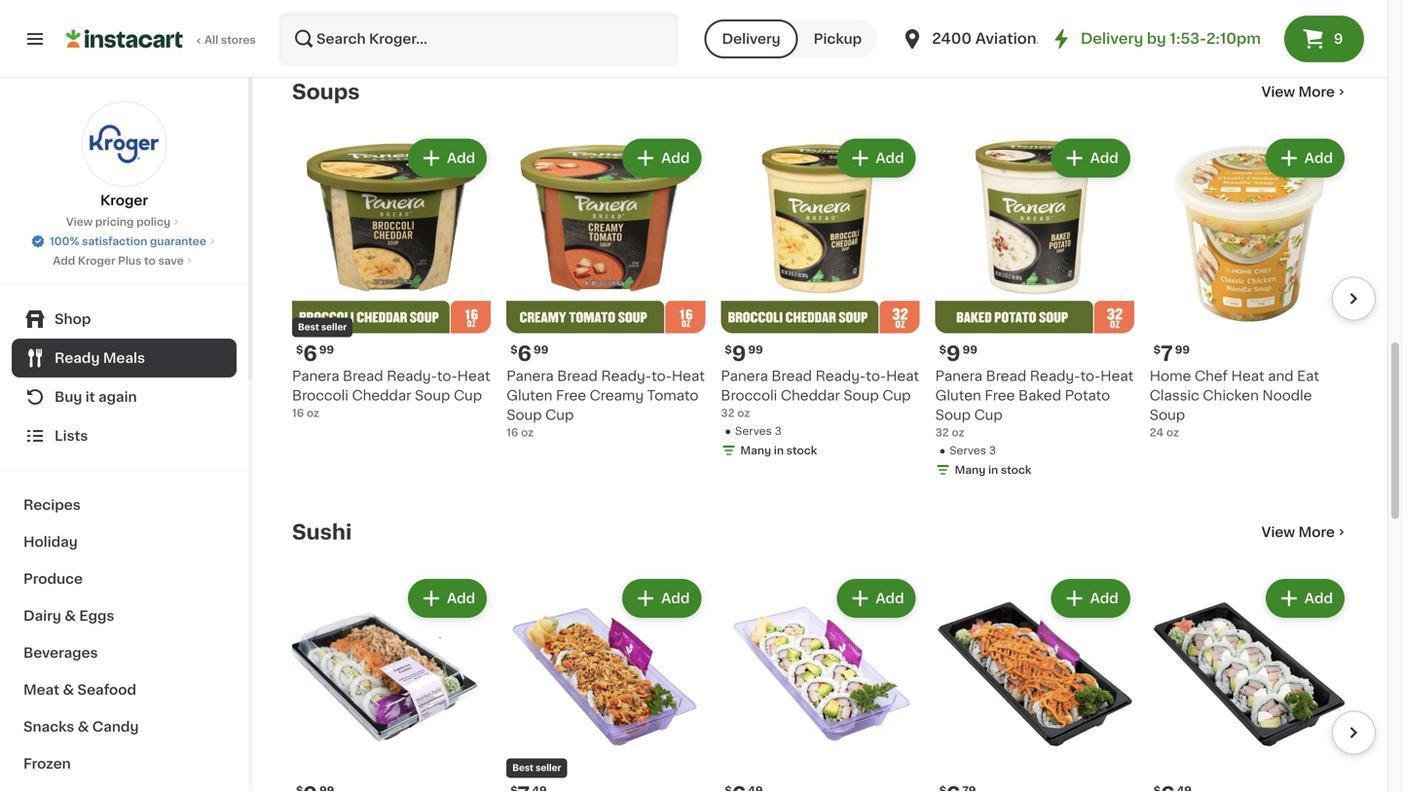 Task type: vqa. For each thing, say whether or not it's contained in the screenshot.
●
yes



Task type: describe. For each thing, give the bounding box(es) containing it.
delivery by 1:53-2:10pm
[[1081, 32, 1262, 46]]

guarantee
[[150, 236, 206, 247]]

lists link
[[12, 417, 237, 456]]

panera bread ready-to-heat gluten free baked potato soup cup 32 oz ● serves 3
[[936, 370, 1134, 457]]

satisfaction
[[82, 236, 147, 247]]

best seller button
[[507, 576, 706, 792]]

0 vertical spatial seller
[[321, 324, 347, 332]]

buy
[[55, 391, 82, 404]]

to
[[144, 256, 156, 266]]

16 inside panera bread ready-to-heat gluten free creamy tomato soup cup 16 oz
[[507, 428, 519, 439]]

dairy & eggs link
[[12, 598, 237, 635]]

stock for cup
[[1001, 465, 1032, 476]]

add button inside product group
[[1268, 141, 1343, 176]]

soup inside panera bread ready-to-heat broccoli cheddar soup cup 32 oz ● serves 3
[[844, 389, 879, 403]]

lists
[[55, 430, 88, 443]]

$ 6 99 for panera bread ready-to-heat gluten free creamy tomato soup cup
[[511, 344, 549, 364]]

buy it again link
[[12, 378, 237, 417]]

bread for panera bread ready-to-heat broccoli cheddar soup cup 32 oz ● serves 3
[[772, 370, 812, 383]]

ready- for panera bread ready-to-heat broccoli cheddar soup cup 32 oz ● serves 3
[[816, 370, 866, 383]]

24
[[1150, 428, 1164, 439]]

$ 6 99 for panera bread ready-to-heat broccoli cheddar soup cup
[[296, 344, 334, 364]]

soup inside the panera bread ready-to-heat gluten free baked potato soup cup 32 oz ● serves 3
[[936, 409, 971, 422]]

chef
[[1195, 370, 1228, 383]]

bread for panera bread ready-to-heat gluten free baked potato soup cup 32 oz ● serves 3
[[986, 370, 1027, 383]]

4 99 from the left
[[963, 345, 978, 356]]

view more for soups
[[1262, 85, 1336, 99]]

Search field
[[281, 14, 678, 64]]

kroger link
[[81, 101, 167, 210]]

& for meat
[[63, 684, 74, 697]]

view for soups
[[1262, 85, 1296, 99]]

oz inside home chef heat and eat classic chicken noodle soup 24 oz
[[1167, 428, 1180, 439]]

free for baked
[[985, 389, 1016, 403]]

dr
[[1040, 32, 1059, 46]]

2400 aviation dr
[[932, 32, 1059, 46]]

view pricing policy link
[[66, 214, 182, 230]]

meals
[[103, 352, 145, 365]]

1 16.9 oz button from the left
[[1135, 0, 1288, 34]]

best inside button
[[513, 765, 534, 773]]

and
[[1269, 370, 1294, 383]]

$ 9 99 for panera bread ready-to-heat gluten free baked potato soup cup
[[940, 344, 978, 364]]

add kroger plus to save link
[[53, 253, 196, 269]]

meat & seafood link
[[12, 672, 237, 709]]

noodle
[[1263, 389, 1313, 403]]

2400
[[932, 32, 972, 46]]

cup inside panera bread ready-to-heat broccoli cheddar soup cup 32 oz ● serves 3
[[883, 389, 911, 403]]

best seller inside button
[[513, 765, 561, 773]]

kroger inside add kroger plus to save link
[[78, 256, 115, 266]]

stock for oz
[[787, 446, 818, 457]]

service type group
[[705, 19, 878, 58]]

instacart logo image
[[66, 27, 183, 51]]

beverages link
[[12, 635, 237, 672]]

heat for panera bread ready-to-heat gluten free creamy tomato soup cup 16 oz
[[672, 370, 705, 383]]

eggs
[[79, 610, 114, 623]]

2400 aviation dr button
[[901, 12, 1059, 66]]

panera for panera bread ready-to-heat gluten free creamy tomato soup cup 16 oz
[[507, 370, 554, 383]]

recipes
[[23, 499, 81, 512]]

policy
[[136, 217, 171, 227]]

3 inside the panera bread ready-to-heat gluten free baked potato soup cup 32 oz ● serves 3
[[990, 446, 997, 457]]

2:10pm
[[1207, 32, 1262, 46]]

● inside panera bread ready-to-heat broccoli cheddar soup cup 32 oz ● serves 3
[[725, 426, 732, 437]]

$ for soup
[[1154, 345, 1161, 356]]

broccoli for panera bread ready-to-heat broccoli cheddar soup cup 16 oz
[[292, 389, 349, 403]]

delivery button
[[705, 19, 798, 58]]

beverages
[[23, 647, 98, 660]]

cup inside the panera bread ready-to-heat gluten free baked potato soup cup 32 oz ● serves 3
[[975, 409, 1003, 422]]

candy
[[92, 721, 139, 735]]

bread for panera bread ready-to-heat broccoli cheddar soup cup 16 oz
[[343, 370, 383, 383]]

ready- for panera bread ready-to-heat gluten free creamy tomato soup cup 16 oz
[[601, 370, 652, 383]]

cup inside 'panera bread ready-to-heat broccoli cheddar soup cup 16 oz'
[[454, 389, 482, 403]]

product group containing 7
[[1150, 135, 1349, 441]]

save
[[158, 256, 184, 266]]

0 vertical spatial best seller
[[298, 324, 347, 332]]

many in stock for oz
[[741, 446, 818, 457]]

100% satisfaction guarantee
[[50, 236, 206, 247]]

$ 9 99 for panera bread ready-to-heat broccoli cheddar soup cup
[[725, 344, 763, 364]]

16 inside 'panera bread ready-to-heat broccoli cheddar soup cup 16 oz'
[[292, 408, 304, 419]]

holiday
[[23, 536, 78, 549]]

soups
[[292, 82, 360, 102]]

ready- for panera bread ready-to-heat gluten free baked potato soup cup 32 oz ● serves 3
[[1030, 370, 1081, 383]]

eat
[[1298, 370, 1320, 383]]

to- for panera bread ready-to-heat gluten free creamy tomato soup cup 16 oz
[[652, 370, 672, 383]]

again
[[98, 391, 137, 404]]

pricing
[[95, 217, 134, 227]]

view for sushi
[[1262, 526, 1296, 540]]

delivery by 1:53-2:10pm link
[[1050, 27, 1262, 51]]

broccoli for panera bread ready-to-heat broccoli cheddar soup cup 32 oz ● serves 3
[[721, 389, 778, 403]]

meat
[[23, 684, 59, 697]]

sushi link
[[292, 521, 352, 545]]

holiday link
[[12, 524, 237, 561]]

produce link
[[12, 561, 237, 598]]

3 inside panera bread ready-to-heat broccoli cheddar soup cup 32 oz ● serves 3
[[775, 426, 782, 437]]

dairy
[[23, 610, 61, 623]]

panera bread ready-to-heat broccoli cheddar soup cup 16 oz
[[292, 370, 491, 419]]

7
[[1161, 344, 1174, 364]]

soup inside 'panera bread ready-to-heat broccoli cheddar soup cup 16 oz'
[[415, 389, 450, 403]]

cup inside panera bread ready-to-heat gluten free creamy tomato soup cup 16 oz
[[546, 409, 574, 422]]

99 for cup
[[319, 345, 334, 356]]

0 vertical spatial best
[[298, 324, 319, 332]]

buy it again
[[55, 391, 137, 404]]

more for soups
[[1299, 85, 1336, 99]]

many for cup
[[955, 465, 986, 476]]

soup inside panera bread ready-to-heat gluten free creamy tomato soup cup 16 oz
[[507, 409, 542, 422]]

view more link for sushi
[[1262, 523, 1349, 543]]

item carousel region containing 16.9 oz
[[797, 0, 1403, 34]]

it
[[86, 391, 95, 404]]

1:53-
[[1170, 32, 1207, 46]]

snacks
[[23, 721, 74, 735]]

stores
[[221, 35, 256, 45]]

4 $ from the left
[[940, 345, 947, 356]]

32 inside panera bread ready-to-heat broccoli cheddar soup cup 32 oz ● serves 3
[[721, 408, 735, 419]]

panera for panera bread ready-to-heat broccoli cheddar soup cup 32 oz ● serves 3
[[721, 370, 768, 383]]

heat for panera bread ready-to-heat gluten free baked potato soup cup 32 oz ● serves 3
[[1101, 370, 1134, 383]]

view pricing policy
[[66, 217, 171, 227]]

$ 7 99
[[1154, 344, 1191, 364]]

soups link
[[292, 80, 360, 104]]

view more for sushi
[[1262, 526, 1336, 540]]

99 for soup
[[1176, 345, 1191, 356]]

ready meals
[[55, 352, 145, 365]]

cheddar for panera bread ready-to-heat broccoli cheddar soup cup 16 oz
[[352, 389, 411, 403]]

snacks & candy link
[[12, 709, 237, 746]]



Task type: locate. For each thing, give the bounding box(es) containing it.
9 for panera bread ready-to-heat broccoli cheddar soup cup
[[732, 344, 747, 364]]

1 horizontal spatial many
[[955, 465, 986, 476]]

many down panera bread ready-to-heat broccoli cheddar soup cup 32 oz ● serves 3
[[741, 446, 772, 457]]

2 $ 9 99 from the left
[[940, 344, 978, 364]]

panera
[[292, 370, 339, 383], [721, 370, 768, 383], [507, 370, 554, 383], [936, 370, 983, 383]]

chicken
[[1203, 389, 1260, 403]]

view more link for soups
[[1262, 82, 1349, 102]]

broccoli
[[292, 389, 349, 403], [721, 389, 778, 403]]

2 view more from the top
[[1262, 526, 1336, 540]]

99 up panera bread ready-to-heat gluten free creamy tomato soup cup 16 oz
[[534, 345, 549, 356]]

pickup button
[[798, 19, 878, 58]]

0 horizontal spatial cheddar
[[352, 389, 411, 403]]

1 horizontal spatial 16.9 oz button
[[1296, 0, 1403, 34]]

2 $ 6 99 from the left
[[511, 344, 549, 364]]

stock down the panera bread ready-to-heat gluten free baked potato soup cup 32 oz ● serves 3
[[1001, 465, 1032, 476]]

2 cheddar from the left
[[781, 389, 841, 403]]

0 vertical spatial view more link
[[1262, 82, 1349, 102]]

1 vertical spatial item carousel region
[[265, 127, 1376, 490]]

delivery left by
[[1081, 32, 1144, 46]]

1 horizontal spatial serves
[[950, 446, 987, 457]]

1 broccoli from the left
[[292, 389, 349, 403]]

serves inside panera bread ready-to-heat broccoli cheddar soup cup 32 oz ● serves 3
[[736, 426, 772, 437]]

0 vertical spatial view more
[[1262, 85, 1336, 99]]

4 bread from the left
[[986, 370, 1027, 383]]

ready
[[55, 352, 100, 365]]

5 $ from the left
[[1154, 345, 1161, 356]]

0 horizontal spatial serves
[[736, 426, 772, 437]]

0 vertical spatial 32
[[721, 408, 735, 419]]

delivery left pickup button on the top right of the page
[[722, 32, 781, 46]]

1 horizontal spatial 3
[[990, 446, 997, 457]]

1 horizontal spatial 16
[[507, 428, 519, 439]]

1 heat from the left
[[458, 370, 491, 383]]

0 horizontal spatial gluten
[[507, 389, 553, 403]]

3 ready- from the left
[[601, 370, 652, 383]]

&
[[65, 610, 76, 623], [63, 684, 74, 697], [78, 721, 89, 735]]

3 99 from the left
[[534, 345, 549, 356]]

0 horizontal spatial $ 9 99
[[725, 344, 763, 364]]

99 right 7
[[1176, 345, 1191, 356]]

16
[[292, 408, 304, 419], [507, 428, 519, 439]]

bread inside the panera bread ready-to-heat gluten free baked potato soup cup 32 oz ● serves 3
[[986, 370, 1027, 383]]

2 horizontal spatial 9
[[1335, 32, 1344, 46]]

heat inside home chef heat and eat classic chicken noodle soup 24 oz
[[1232, 370, 1265, 383]]

16.9
[[1135, 21, 1157, 31], [1296, 21, 1318, 31]]

& right meat
[[63, 684, 74, 697]]

cheddar
[[352, 389, 411, 403], [781, 389, 841, 403]]

2 16.9 from the left
[[1296, 21, 1318, 31]]

cheddar inside panera bread ready-to-heat broccoli cheddar soup cup 32 oz ● serves 3
[[781, 389, 841, 403]]

0 horizontal spatial in
[[774, 446, 784, 457]]

1 horizontal spatial seller
[[536, 765, 561, 773]]

cheddar inside 'panera bread ready-to-heat broccoli cheddar soup cup 16 oz'
[[352, 389, 411, 403]]

potato
[[1065, 389, 1111, 403]]

gluten inside the panera bread ready-to-heat gluten free baked potato soup cup 32 oz ● serves 3
[[936, 389, 982, 403]]

$
[[296, 345, 303, 356], [725, 345, 732, 356], [511, 345, 518, 356], [940, 345, 947, 356], [1154, 345, 1161, 356]]

add
[[447, 151, 476, 165], [662, 151, 690, 165], [876, 151, 905, 165], [1091, 151, 1119, 165], [1305, 151, 1334, 165], [53, 256, 75, 266], [447, 592, 476, 606], [662, 592, 690, 606], [876, 592, 905, 606], [1091, 592, 1119, 606], [1305, 592, 1334, 606]]

5 99 from the left
[[1176, 345, 1191, 356]]

1 horizontal spatial best seller
[[513, 765, 561, 773]]

panera for panera bread ready-to-heat broccoli cheddar soup cup 16 oz
[[292, 370, 339, 383]]

1 vertical spatial seller
[[536, 765, 561, 773]]

all stores link
[[66, 12, 257, 66]]

home chef heat and eat classic chicken noodle soup 24 oz
[[1150, 370, 1320, 439]]

1 $ 6 99 from the left
[[296, 344, 334, 364]]

1 6 from the left
[[303, 344, 317, 364]]

seller
[[321, 324, 347, 332], [536, 765, 561, 773]]

tomato
[[647, 389, 699, 403]]

0 horizontal spatial best seller
[[298, 324, 347, 332]]

0 horizontal spatial many in stock
[[741, 446, 818, 457]]

1 horizontal spatial cheddar
[[781, 389, 841, 403]]

recipes link
[[12, 487, 237, 524]]

bread
[[343, 370, 383, 383], [772, 370, 812, 383], [557, 370, 598, 383], [986, 370, 1027, 383]]

6 up panera bread ready-to-heat gluten free creamy tomato soup cup 16 oz
[[518, 344, 532, 364]]

$ 6 99 up 'panera bread ready-to-heat broccoli cheddar soup cup 16 oz'
[[296, 344, 334, 364]]

2 to- from the left
[[866, 370, 887, 383]]

& for dairy
[[65, 610, 76, 623]]

gluten inside panera bread ready-to-heat gluten free creamy tomato soup cup 16 oz
[[507, 389, 553, 403]]

1 to- from the left
[[437, 370, 458, 383]]

many down the panera bread ready-to-heat gluten free baked potato soup cup 32 oz ● serves 3
[[955, 465, 986, 476]]

1 horizontal spatial many in stock
[[955, 465, 1032, 476]]

0 horizontal spatial 16
[[292, 408, 304, 419]]

soup
[[415, 389, 450, 403], [844, 389, 879, 403], [507, 409, 542, 422], [936, 409, 971, 422], [1150, 409, 1186, 422]]

0 vertical spatial view
[[1262, 85, 1296, 99]]

dairy & eggs
[[23, 610, 114, 623]]

panera bread ready-to-heat gluten free creamy tomato soup cup 16 oz
[[507, 370, 705, 439]]

oz inside the panera bread ready-to-heat gluten free baked potato soup cup 32 oz ● serves 3
[[952, 428, 965, 439]]

0 vertical spatial stock
[[787, 446, 818, 457]]

item carousel region
[[797, 0, 1403, 34], [265, 127, 1376, 490], [292, 568, 1376, 792]]

ready-
[[387, 370, 437, 383], [816, 370, 866, 383], [601, 370, 652, 383], [1030, 370, 1081, 383]]

0 vertical spatial 16
[[292, 408, 304, 419]]

add kroger plus to save
[[53, 256, 184, 266]]

to- inside 'panera bread ready-to-heat broccoli cheddar soup cup 16 oz'
[[437, 370, 458, 383]]

1 view more link from the top
[[1262, 82, 1349, 102]]

16.9 oz
[[1135, 21, 1173, 31], [1296, 21, 1333, 31]]

0 horizontal spatial free
[[556, 389, 586, 403]]

oz inside panera bread ready-to-heat gluten free creamy tomato soup cup 16 oz
[[521, 428, 534, 439]]

None search field
[[279, 12, 680, 66]]

1 free from the left
[[556, 389, 586, 403]]

in down the panera bread ready-to-heat gluten free baked potato soup cup 32 oz ● serves 3
[[989, 465, 999, 476]]

0 horizontal spatial ●
[[725, 426, 732, 437]]

1 horizontal spatial stock
[[1001, 465, 1032, 476]]

99
[[319, 345, 334, 356], [749, 345, 763, 356], [534, 345, 549, 356], [963, 345, 978, 356], [1176, 345, 1191, 356]]

0 horizontal spatial broccoli
[[292, 389, 349, 403]]

9 button
[[1285, 16, 1365, 62]]

2 heat from the left
[[887, 370, 920, 383]]

in
[[774, 446, 784, 457], [989, 465, 999, 476]]

to- for panera bread ready-to-heat broccoli cheddar soup cup 32 oz ● serves 3
[[866, 370, 887, 383]]

aviation
[[976, 32, 1037, 46]]

1 vertical spatial 16
[[507, 428, 519, 439]]

creamy
[[590, 389, 644, 403]]

by
[[1147, 32, 1167, 46]]

heat inside 'panera bread ready-to-heat broccoli cheddar soup cup 16 oz'
[[458, 370, 491, 383]]

delivery inside button
[[722, 32, 781, 46]]

sushi
[[292, 523, 352, 543]]

many in stock down the panera bread ready-to-heat gluten free baked potato soup cup 32 oz ● serves 3
[[955, 465, 1032, 476]]

1 vertical spatial in
[[989, 465, 999, 476]]

$ 9 99 up panera bread ready-to-heat broccoli cheddar soup cup 32 oz ● serves 3
[[725, 344, 763, 364]]

6 up 'panera bread ready-to-heat broccoli cheddar soup cup 16 oz'
[[303, 344, 317, 364]]

plus
[[118, 256, 142, 266]]

shop
[[55, 313, 91, 326]]

gluten for baked
[[936, 389, 982, 403]]

1 horizontal spatial gluten
[[936, 389, 982, 403]]

many in stock down panera bread ready-to-heat broccoli cheddar soup cup 32 oz ● serves 3
[[741, 446, 818, 457]]

meat & seafood
[[23, 684, 136, 697]]

4 ready- from the left
[[1030, 370, 1081, 383]]

kroger down satisfaction
[[78, 256, 115, 266]]

1 panera from the left
[[292, 370, 339, 383]]

panera for panera bread ready-to-heat gluten free baked potato soup cup 32 oz ● serves 3
[[936, 370, 983, 383]]

4 to- from the left
[[1081, 370, 1101, 383]]

cheddar for panera bread ready-to-heat broccoli cheddar soup cup 32 oz ● serves 3
[[781, 389, 841, 403]]

bread inside panera bread ready-to-heat gluten free creamy tomato soup cup 16 oz
[[557, 370, 598, 383]]

free inside panera bread ready-to-heat gluten free creamy tomato soup cup 16 oz
[[556, 389, 586, 403]]

5 heat from the left
[[1232, 370, 1265, 383]]

6 for panera bread ready-to-heat gluten free creamy tomato soup cup
[[518, 344, 532, 364]]

add inside button
[[1305, 151, 1334, 165]]

classic
[[1150, 389, 1200, 403]]

view more
[[1262, 85, 1336, 99], [1262, 526, 1336, 540]]

0 vertical spatial 3
[[775, 426, 782, 437]]

heat inside panera bread ready-to-heat broccoli cheddar soup cup 32 oz ● serves 3
[[887, 370, 920, 383]]

heat inside the panera bread ready-to-heat gluten free baked potato soup cup 32 oz ● serves 3
[[1101, 370, 1134, 383]]

0 horizontal spatial 3
[[775, 426, 782, 437]]

$ inside $ 7 99
[[1154, 345, 1161, 356]]

0 horizontal spatial 32
[[721, 408, 735, 419]]

panera inside panera bread ready-to-heat gluten free creamy tomato soup cup 16 oz
[[507, 370, 554, 383]]

0 vertical spatial many in stock
[[741, 446, 818, 457]]

panera inside the panera bread ready-to-heat gluten free baked potato soup cup 32 oz ● serves 3
[[936, 370, 983, 383]]

0 vertical spatial more
[[1299, 85, 1336, 99]]

9 inside button
[[1335, 32, 1344, 46]]

1 99 from the left
[[319, 345, 334, 356]]

view inside view pricing policy link
[[66, 217, 93, 227]]

to- inside the panera bread ready-to-heat gluten free baked potato soup cup 32 oz ● serves 3
[[1081, 370, 1101, 383]]

many for oz
[[741, 446, 772, 457]]

to- inside panera bread ready-to-heat gluten free creamy tomato soup cup 16 oz
[[652, 370, 672, 383]]

item carousel region containing add
[[292, 568, 1376, 792]]

product group
[[292, 135, 491, 421], [507, 135, 706, 441], [721, 135, 920, 463], [936, 135, 1135, 482], [1150, 135, 1349, 441], [292, 576, 491, 792], [507, 576, 706, 792], [721, 576, 920, 792], [936, 576, 1135, 792], [1150, 576, 1349, 792]]

2 16.9 oz button from the left
[[1296, 0, 1403, 34]]

0 vertical spatial item carousel region
[[797, 0, 1403, 34]]

& left candy
[[78, 721, 89, 735]]

delivery for delivery by 1:53-2:10pm
[[1081, 32, 1144, 46]]

delivery for delivery
[[722, 32, 781, 46]]

1 cheddar from the left
[[352, 389, 411, 403]]

2 $ from the left
[[725, 345, 732, 356]]

to- inside panera bread ready-to-heat broccoli cheddar soup cup 32 oz ● serves 3
[[866, 370, 887, 383]]

& left eggs
[[65, 610, 76, 623]]

1 vertical spatial best
[[513, 765, 534, 773]]

0 vertical spatial ●
[[725, 426, 732, 437]]

free for creamy
[[556, 389, 586, 403]]

more for sushi
[[1299, 526, 1336, 540]]

0 horizontal spatial many
[[741, 446, 772, 457]]

all
[[205, 35, 218, 45]]

frozen
[[23, 758, 71, 772]]

stock down panera bread ready-to-heat broccoli cheddar soup cup 32 oz ● serves 3
[[787, 446, 818, 457]]

1 vertical spatial kroger
[[78, 256, 115, 266]]

2 gluten from the left
[[936, 389, 982, 403]]

free inside the panera bread ready-to-heat gluten free baked potato soup cup 32 oz ● serves 3
[[985, 389, 1016, 403]]

gluten for creamy
[[507, 389, 553, 403]]

1 vertical spatial many in stock
[[955, 465, 1032, 476]]

in for cup
[[989, 465, 999, 476]]

3
[[775, 426, 782, 437], [990, 446, 997, 457]]

heat for panera bread ready-to-heat broccoli cheddar soup cup 32 oz ● serves 3
[[887, 370, 920, 383]]

1 16.9 from the left
[[1135, 21, 1157, 31]]

1 view more from the top
[[1262, 85, 1336, 99]]

1 vertical spatial 3
[[990, 446, 997, 457]]

1 $ from the left
[[296, 345, 303, 356]]

1 vertical spatial view more link
[[1262, 523, 1349, 543]]

panera inside 'panera bread ready-to-heat broccoli cheddar soup cup 16 oz'
[[292, 370, 339, 383]]

heat
[[458, 370, 491, 383], [887, 370, 920, 383], [672, 370, 705, 383], [1101, 370, 1134, 383], [1232, 370, 1265, 383]]

oz
[[1160, 21, 1173, 31], [1320, 21, 1333, 31], [307, 408, 320, 419], [738, 408, 750, 419], [521, 428, 534, 439], [952, 428, 965, 439], [1167, 428, 1180, 439]]

$ for tomato
[[511, 345, 518, 356]]

1 horizontal spatial 16.9
[[1296, 21, 1318, 31]]

many in stock
[[741, 446, 818, 457], [955, 465, 1032, 476]]

2 16.9 oz from the left
[[1296, 21, 1333, 31]]

1 horizontal spatial 32
[[936, 428, 950, 439]]

1 bread from the left
[[343, 370, 383, 383]]

panera inside panera bread ready-to-heat broccoli cheddar soup cup 32 oz ● serves 3
[[721, 370, 768, 383]]

1 horizontal spatial 9
[[947, 344, 961, 364]]

1 horizontal spatial free
[[985, 389, 1016, 403]]

in for oz
[[774, 446, 784, 457]]

9 for panera bread ready-to-heat gluten free baked potato soup cup
[[947, 344, 961, 364]]

bread for panera bread ready-to-heat gluten free creamy tomato soup cup 16 oz
[[557, 370, 598, 383]]

$ 6 99 up panera bread ready-to-heat gluten free creamy tomato soup cup 16 oz
[[511, 344, 549, 364]]

100% satisfaction guarantee button
[[30, 230, 218, 249]]

soup inside home chef heat and eat classic chicken noodle soup 24 oz
[[1150, 409, 1186, 422]]

broccoli inside panera bread ready-to-heat broccoli cheddar soup cup 32 oz ● serves 3
[[721, 389, 778, 403]]

kroger logo image
[[81, 101, 167, 187]]

$ 6 99
[[296, 344, 334, 364], [511, 344, 549, 364]]

view
[[1262, 85, 1296, 99], [66, 217, 93, 227], [1262, 526, 1296, 540]]

99 inside $ 7 99
[[1176, 345, 1191, 356]]

kroger up view pricing policy link
[[100, 194, 148, 207]]

0 horizontal spatial 6
[[303, 344, 317, 364]]

1 horizontal spatial 16.9 oz
[[1296, 21, 1333, 31]]

1 gluten from the left
[[507, 389, 553, 403]]

2 panera from the left
[[721, 370, 768, 383]]

snacks & candy
[[23, 721, 139, 735]]

99 for tomato
[[534, 345, 549, 356]]

0 horizontal spatial delivery
[[722, 32, 781, 46]]

& for snacks
[[78, 721, 89, 735]]

kroger inside kroger link
[[100, 194, 148, 207]]

0 vertical spatial kroger
[[100, 194, 148, 207]]

ready- inside the panera bread ready-to-heat gluten free baked potato soup cup 32 oz ● serves 3
[[1030, 370, 1081, 383]]

baked
[[1019, 389, 1062, 403]]

produce
[[23, 573, 83, 586]]

1 vertical spatial view more
[[1262, 526, 1336, 540]]

view more link
[[1262, 82, 1349, 102], [1262, 523, 1349, 543]]

gluten
[[507, 389, 553, 403], [936, 389, 982, 403]]

stock
[[787, 446, 818, 457], [1001, 465, 1032, 476]]

1 $ 9 99 from the left
[[725, 344, 763, 364]]

2 6 from the left
[[518, 344, 532, 364]]

$ 9 99 up the panera bread ready-to-heat gluten free baked potato soup cup 32 oz ● serves 3
[[940, 344, 978, 364]]

3 panera from the left
[[507, 370, 554, 383]]

shop link
[[12, 300, 237, 339]]

0 vertical spatial in
[[774, 446, 784, 457]]

1 vertical spatial serves
[[950, 446, 987, 457]]

1 horizontal spatial best
[[513, 765, 534, 773]]

oz inside panera bread ready-to-heat broccoli cheddar soup cup 32 oz ● serves 3
[[738, 408, 750, 419]]

0 horizontal spatial 16.9 oz button
[[1135, 0, 1288, 34]]

gluten left creamy
[[507, 389, 553, 403]]

1 vertical spatial best seller
[[513, 765, 561, 773]]

1 vertical spatial many
[[955, 465, 986, 476]]

item carousel region containing 6
[[265, 127, 1376, 490]]

best seller
[[298, 324, 347, 332], [513, 765, 561, 773]]

4 heat from the left
[[1101, 370, 1134, 383]]

many
[[741, 446, 772, 457], [955, 465, 986, 476]]

$ for cup
[[296, 345, 303, 356]]

2 free from the left
[[985, 389, 1016, 403]]

home
[[1150, 370, 1192, 383]]

0 horizontal spatial seller
[[321, 324, 347, 332]]

0 vertical spatial many
[[741, 446, 772, 457]]

● inside the panera bread ready-to-heat gluten free baked potato soup cup 32 oz ● serves 3
[[940, 446, 946, 457]]

1 ready- from the left
[[387, 370, 437, 383]]

4 panera from the left
[[936, 370, 983, 383]]

gluten left baked
[[936, 389, 982, 403]]

all stores
[[205, 35, 256, 45]]

bread inside panera bread ready-to-heat broccoli cheddar soup cup 32 oz ● serves 3
[[772, 370, 812, 383]]

free left creamy
[[556, 389, 586, 403]]

1 16.9 oz from the left
[[1135, 21, 1173, 31]]

1 vertical spatial more
[[1299, 526, 1336, 540]]

panera bread ready-to-heat broccoli cheddar soup cup 32 oz ● serves 3
[[721, 370, 920, 437]]

ready- inside 'panera bread ready-to-heat broccoli cheddar soup cup 16 oz'
[[387, 370, 437, 383]]

3 heat from the left
[[672, 370, 705, 383]]

2 99 from the left
[[749, 345, 763, 356]]

2 vertical spatial item carousel region
[[292, 568, 1376, 792]]

1 horizontal spatial in
[[989, 465, 999, 476]]

0 vertical spatial &
[[65, 610, 76, 623]]

0 horizontal spatial 16.9
[[1135, 21, 1157, 31]]

99 up the panera bread ready-to-heat gluten free baked potato soup cup 32 oz ● serves 3
[[963, 345, 978, 356]]

1 vertical spatial ●
[[940, 446, 946, 457]]

ready- inside panera bread ready-to-heat gluten free creamy tomato soup cup 16 oz
[[601, 370, 652, 383]]

99 up panera bread ready-to-heat broccoli cheddar soup cup 32 oz ● serves 3
[[749, 345, 763, 356]]

6
[[303, 344, 317, 364], [518, 344, 532, 364]]

1 vertical spatial &
[[63, 684, 74, 697]]

item carousel region for sushi
[[292, 568, 1376, 792]]

seller inside button
[[536, 765, 561, 773]]

6 for panera bread ready-to-heat broccoli cheddar soup cup
[[303, 344, 317, 364]]

2 broccoli from the left
[[721, 389, 778, 403]]

2 view more link from the top
[[1262, 523, 1349, 543]]

broccoli inside 'panera bread ready-to-heat broccoli cheddar soup cup 16 oz'
[[292, 389, 349, 403]]

0 horizontal spatial best
[[298, 324, 319, 332]]

99 up 'panera bread ready-to-heat broccoli cheddar soup cup 16 oz'
[[319, 345, 334, 356]]

3 to- from the left
[[652, 370, 672, 383]]

1 horizontal spatial broccoli
[[721, 389, 778, 403]]

frozen link
[[12, 746, 237, 783]]

2 more from the top
[[1299, 526, 1336, 540]]

many in stock for cup
[[955, 465, 1032, 476]]

3 $ from the left
[[511, 345, 518, 356]]

ready meals link
[[12, 339, 237, 378]]

bread inside 'panera bread ready-to-heat broccoli cheddar soup cup 16 oz'
[[343, 370, 383, 383]]

heat inside panera bread ready-to-heat gluten free creamy tomato soup cup 16 oz
[[672, 370, 705, 383]]

0 horizontal spatial 9
[[732, 344, 747, 364]]

2 vertical spatial view
[[1262, 526, 1296, 540]]

more
[[1299, 85, 1336, 99], [1299, 526, 1336, 540]]

pickup
[[814, 32, 862, 46]]

1 horizontal spatial 6
[[518, 344, 532, 364]]

1 vertical spatial view
[[66, 217, 93, 227]]

ready meals button
[[12, 339, 237, 378]]

100%
[[50, 236, 79, 247]]

free left baked
[[985, 389, 1016, 403]]

1 horizontal spatial delivery
[[1081, 32, 1144, 46]]

1 horizontal spatial $ 6 99
[[511, 344, 549, 364]]

seafood
[[77, 684, 136, 697]]

ready- inside panera bread ready-to-heat broccoli cheddar soup cup 32 oz ● serves 3
[[816, 370, 866, 383]]

heat for panera bread ready-to-heat broccoli cheddar soup cup 16 oz
[[458, 370, 491, 383]]

item carousel region for soups
[[265, 127, 1376, 490]]

0 vertical spatial serves
[[736, 426, 772, 437]]

0 horizontal spatial stock
[[787, 446, 818, 457]]

●
[[725, 426, 732, 437], [940, 446, 946, 457]]

2 vertical spatial &
[[78, 721, 89, 735]]

0 horizontal spatial $ 6 99
[[296, 344, 334, 364]]

1 vertical spatial 32
[[936, 428, 950, 439]]

2 bread from the left
[[772, 370, 812, 383]]

oz inside 'panera bread ready-to-heat broccoli cheddar soup cup 16 oz'
[[307, 408, 320, 419]]

add button
[[410, 141, 485, 176], [625, 141, 700, 176], [839, 141, 914, 176], [1054, 141, 1129, 176], [1268, 141, 1343, 176], [410, 582, 485, 617], [625, 582, 700, 617], [839, 582, 914, 617], [1054, 582, 1129, 617], [1268, 582, 1343, 617]]

best
[[298, 324, 319, 332], [513, 765, 534, 773]]

ready- for panera bread ready-to-heat broccoli cheddar soup cup 16 oz
[[387, 370, 437, 383]]

to- for panera bread ready-to-heat broccoli cheddar soup cup 16 oz
[[437, 370, 458, 383]]

in down panera bread ready-to-heat broccoli cheddar soup cup 32 oz ● serves 3
[[774, 446, 784, 457]]

1 more from the top
[[1299, 85, 1336, 99]]

1 horizontal spatial $ 9 99
[[940, 344, 978, 364]]

serves inside the panera bread ready-to-heat gluten free baked potato soup cup 32 oz ● serves 3
[[950, 446, 987, 457]]

32 inside the panera bread ready-to-heat gluten free baked potato soup cup 32 oz ● serves 3
[[936, 428, 950, 439]]

3 bread from the left
[[557, 370, 598, 383]]

0 horizontal spatial 16.9 oz
[[1135, 21, 1173, 31]]

1 horizontal spatial ●
[[940, 446, 946, 457]]

to- for panera bread ready-to-heat gluten free baked potato soup cup 32 oz ● serves 3
[[1081, 370, 1101, 383]]

1 vertical spatial stock
[[1001, 465, 1032, 476]]

2 ready- from the left
[[816, 370, 866, 383]]

free
[[556, 389, 586, 403], [985, 389, 1016, 403]]



